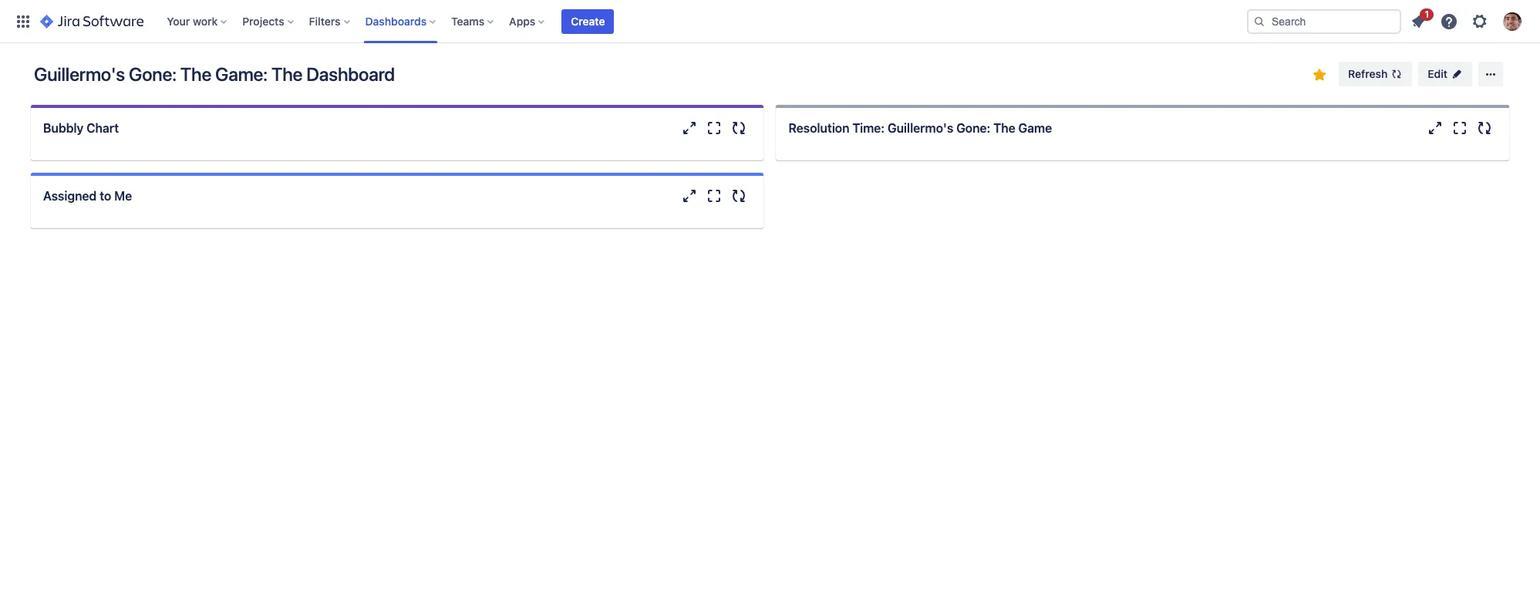 Task type: describe. For each thing, give the bounding box(es) containing it.
edit
[[1428, 67, 1448, 80]]

primary element
[[9, 0, 1247, 43]]

help image
[[1440, 12, 1459, 30]]

expand assigned to me image
[[681, 187, 699, 205]]

time:
[[853, 121, 885, 135]]

appswitcher icon image
[[14, 12, 32, 30]]

notifications image
[[1409, 12, 1428, 30]]

Search field
[[1247, 9, 1402, 34]]

expand resolution time: guillermo's gone: the game image
[[1426, 119, 1445, 137]]

the for guillermo's
[[271, 63, 303, 85]]

settings image
[[1471, 12, 1490, 30]]

your work
[[167, 14, 218, 27]]

work
[[193, 14, 218, 27]]

edit icon image
[[1451, 68, 1463, 80]]

the for resolution
[[994, 121, 1016, 135]]

chart
[[87, 121, 119, 135]]

1 vertical spatial guillermo's
[[888, 121, 954, 135]]

game:
[[215, 63, 268, 85]]

resolution
[[789, 121, 850, 135]]

0 horizontal spatial guillermo's
[[34, 63, 125, 85]]

expand bubbly chart image
[[681, 119, 699, 137]]

projects button
[[238, 9, 300, 34]]

refresh bubbly chart image
[[730, 119, 749, 137]]

maximize resolution time: guillermo's gone: the game image
[[1451, 119, 1469, 137]]

refresh image
[[1391, 68, 1403, 80]]

0 horizontal spatial the
[[180, 63, 211, 85]]

your work button
[[162, 9, 233, 34]]

dashboards button
[[361, 9, 442, 34]]

your profile and settings image
[[1503, 12, 1522, 30]]

me
[[114, 189, 132, 203]]

dashboards
[[365, 14, 427, 27]]

assigned to me
[[43, 189, 132, 203]]

create button
[[562, 9, 614, 34]]

1
[[1425, 8, 1429, 20]]

refresh resolution time: guillermo's gone: the game image
[[1476, 119, 1494, 137]]



Task type: vqa. For each thing, say whether or not it's contained in the screenshot.
Screen
no



Task type: locate. For each thing, give the bounding box(es) containing it.
star guillermo's gone: the game: the dashboard image
[[1311, 66, 1329, 84]]

apps button
[[505, 9, 551, 34]]

maximize assigned to me image
[[705, 187, 724, 205]]

refresh button
[[1339, 62, 1413, 86]]

the left game
[[994, 121, 1016, 135]]

projects
[[242, 14, 284, 27]]

0 vertical spatial guillermo's
[[34, 63, 125, 85]]

guillermo's gone: the game: the dashboard
[[34, 63, 395, 85]]

guillermo's up bubbly chart
[[34, 63, 125, 85]]

create
[[571, 14, 605, 27]]

gone:
[[129, 63, 176, 85], [957, 121, 991, 135]]

filters
[[309, 14, 341, 27]]

game
[[1019, 121, 1052, 135]]

more dashboard actions image
[[1482, 65, 1500, 83]]

guillermo's right 'time:'
[[888, 121, 954, 135]]

refresh
[[1349, 67, 1388, 80]]

guillermo's
[[34, 63, 125, 85], [888, 121, 954, 135]]

filters button
[[304, 9, 356, 34]]

jira software image
[[40, 12, 144, 30], [40, 12, 144, 30]]

1 horizontal spatial the
[[271, 63, 303, 85]]

0 horizontal spatial gone:
[[129, 63, 176, 85]]

teams
[[451, 14, 485, 27]]

apps
[[509, 14, 536, 27]]

assigned
[[43, 189, 97, 203]]

gone: left game
[[957, 121, 991, 135]]

resolution time: guillermo's gone: the game
[[789, 121, 1052, 135]]

the right game:
[[271, 63, 303, 85]]

dashboard
[[306, 63, 395, 85]]

bubbly
[[43, 121, 84, 135]]

bubbly chart
[[43, 121, 119, 135]]

2 horizontal spatial the
[[994, 121, 1016, 135]]

refresh assigned to me image
[[730, 187, 749, 205]]

banner containing your work
[[0, 0, 1540, 43]]

to
[[100, 189, 111, 203]]

maximize bubbly chart image
[[705, 119, 724, 137]]

gone: down the your
[[129, 63, 176, 85]]

0 vertical spatial gone:
[[129, 63, 176, 85]]

the
[[180, 63, 211, 85], [271, 63, 303, 85], [994, 121, 1016, 135]]

banner
[[0, 0, 1540, 43]]

the left game:
[[180, 63, 211, 85]]

1 horizontal spatial guillermo's
[[888, 121, 954, 135]]

edit link
[[1419, 62, 1473, 86]]

1 horizontal spatial gone:
[[957, 121, 991, 135]]

teams button
[[447, 9, 500, 34]]

your
[[167, 14, 190, 27]]

1 vertical spatial gone:
[[957, 121, 991, 135]]

search image
[[1254, 15, 1266, 27]]



